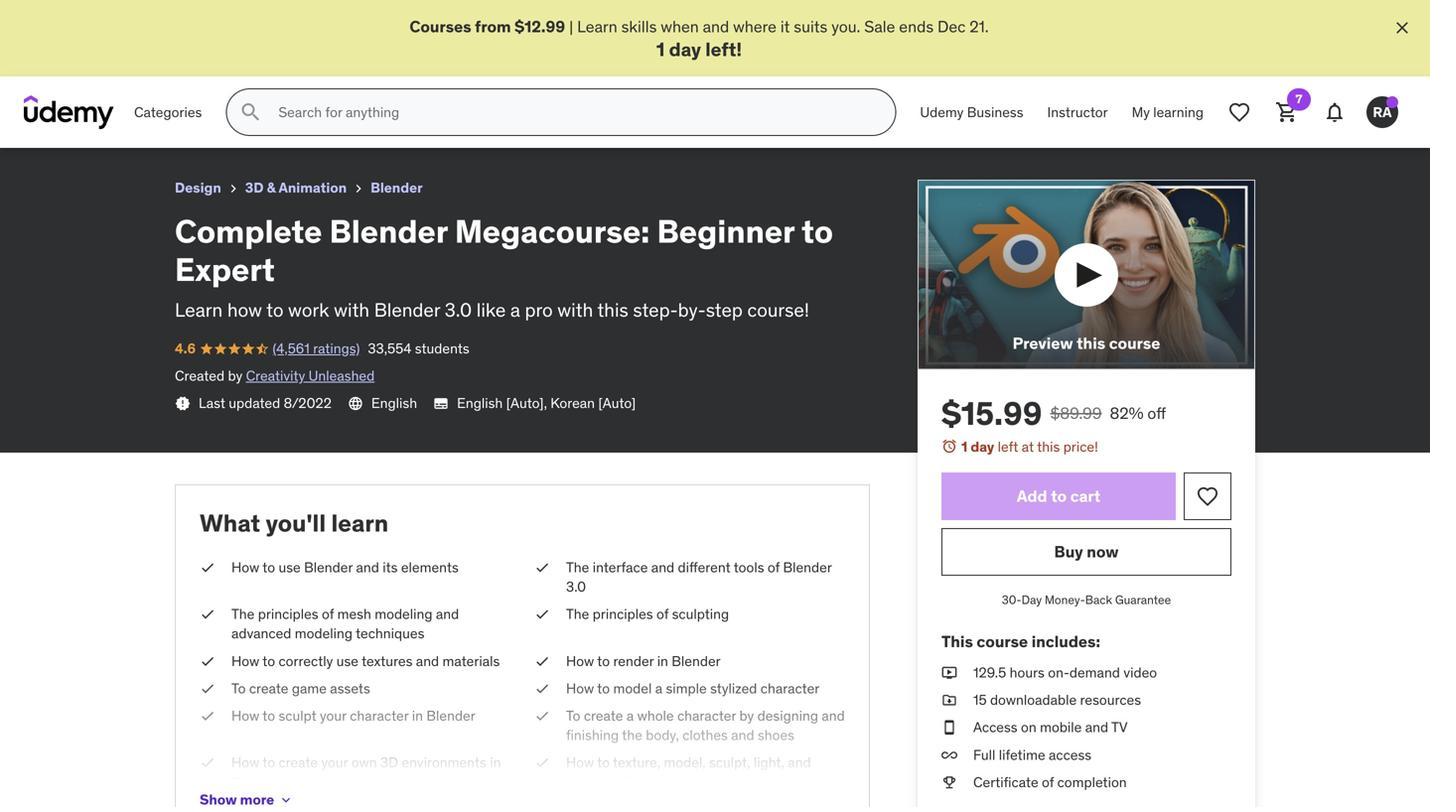 Task type: vqa. For each thing, say whether or not it's contained in the screenshot.
month
no



Task type: locate. For each thing, give the bounding box(es) containing it.
access on mobile and tv
[[974, 719, 1128, 737]]

learn right |
[[577, 16, 618, 37]]

1
[[657, 37, 665, 61], [962, 438, 968, 456]]

and down the sculpt,
[[714, 774, 737, 792]]

of left the sculpting
[[657, 606, 669, 624]]

principles
[[258, 606, 319, 624], [593, 606, 653, 624]]

principles inside the principles of mesh modeling and advanced modeling techniques
[[258, 606, 319, 624]]

course up 129.5
[[977, 632, 1028, 652]]

english right closed captions image
[[457, 395, 503, 412]]

0 vertical spatial day
[[669, 37, 702, 61]]

1 vertical spatial a
[[655, 680, 663, 698]]

0 horizontal spatial a
[[511, 298, 521, 322]]

day inside courses from $12.99 | learn skills when and where it suits you. sale ends dec 21. 1 day left!
[[669, 37, 702, 61]]

in inside how to create your own 3d environments in blender
[[490, 754, 501, 772]]

(4,561 ratings)
[[273, 340, 360, 358]]

1 horizontal spatial a
[[627, 707, 634, 725]]

0 horizontal spatial 3.0
[[445, 298, 472, 322]]

its
[[383, 559, 398, 577]]

0 horizontal spatial by
[[228, 367, 243, 385]]

0 vertical spatial create
[[249, 680, 289, 698]]

1 inside courses from $12.99 | learn skills when and where it suits you. sale ends dec 21. 1 day left!
[[657, 37, 665, 61]]

to down advanced
[[232, 680, 246, 698]]

1 horizontal spatial learn
[[577, 16, 618, 37]]

created by creativity unleashed
[[175, 367, 375, 385]]

create up the finishing
[[584, 707, 623, 725]]

blender up 33,554 students
[[374, 298, 440, 322]]

0 horizontal spatial 3d
[[245, 179, 264, 197]]

0 vertical spatial 3d
[[245, 179, 264, 197]]

0 horizontal spatial render
[[566, 774, 607, 792]]

to left the 'cart'
[[1051, 486, 1067, 507]]

0 horizontal spatial to
[[232, 680, 246, 698]]

2 vertical spatial this
[[1038, 438, 1060, 456]]

0 vertical spatial modeling
[[375, 606, 433, 624]]

1 vertical spatial create
[[584, 707, 623, 725]]

Search for anything text field
[[275, 96, 872, 129]]

2 horizontal spatial a
[[655, 680, 663, 698]]

3.0
[[445, 298, 472, 322], [566, 578, 586, 596]]

environments right own
[[402, 754, 487, 772]]

to down the principles of sculpting
[[597, 653, 610, 670]]

1 vertical spatial by
[[740, 707, 754, 725]]

this left step-
[[598, 298, 629, 322]]

character for how to sculpt your character in blender
[[350, 707, 409, 725]]

create up sculpt at the bottom of page
[[249, 680, 289, 698]]

0 vertical spatial 1
[[657, 37, 665, 61]]

0 horizontal spatial 1
[[657, 37, 665, 61]]

3d
[[245, 179, 264, 197], [380, 754, 399, 772]]

blender right animation
[[371, 179, 423, 197]]

this right preview
[[1077, 333, 1106, 353]]

create down sculpt at the bottom of page
[[279, 754, 318, 772]]

0 horizontal spatial modeling
[[295, 625, 353, 643]]

and up the left! on the top
[[703, 16, 730, 37]]

character
[[761, 680, 820, 698], [350, 707, 409, 725], [678, 707, 736, 725]]

1 horizontal spatial to
[[566, 707, 581, 725]]

0 horizontal spatial learn
[[175, 298, 223, 322]]

by inside the to create a whole character by designing and finishing the body, clothes and shoes
[[740, 707, 754, 725]]

materials
[[443, 653, 500, 670]]

to left sculpt at the bottom of page
[[263, 707, 275, 725]]

7 link
[[1264, 89, 1312, 136]]

course!
[[748, 298, 810, 322]]

of right tools
[[768, 559, 780, 577]]

to inside how to texture, model, sculpt, light, and render different scenes and environments
[[597, 754, 610, 772]]

with up ratings)
[[334, 298, 370, 322]]

0 horizontal spatial wishlist image
[[1196, 485, 1220, 509]]

business
[[968, 103, 1024, 121]]

wishlist image
[[1228, 101, 1252, 124], [1196, 485, 1220, 509]]

xsmall image
[[200, 652, 216, 672], [942, 664, 958, 683], [535, 680, 550, 699], [942, 691, 958, 711], [535, 707, 550, 726], [942, 719, 958, 738], [942, 746, 958, 765], [535, 754, 550, 773]]

to inside the to create a whole character by designing and finishing the body, clothes and shoes
[[566, 707, 581, 725]]

to down what you'll learn
[[263, 559, 275, 577]]

learn
[[331, 509, 389, 539]]

and right interface
[[652, 559, 675, 577]]

1 horizontal spatial character
[[678, 707, 736, 725]]

by down stylized
[[740, 707, 754, 725]]

1 horizontal spatial principles
[[593, 606, 653, 624]]

1 down when
[[657, 37, 665, 61]]

1 horizontal spatial 3d
[[380, 754, 399, 772]]

advanced
[[232, 625, 291, 643]]

3d inside how to create your own 3d environments in blender
[[380, 754, 399, 772]]

1 english from the left
[[371, 395, 417, 412]]

and down the elements at the left bottom
[[436, 606, 459, 624]]

3d right own
[[380, 754, 399, 772]]

by
[[228, 367, 243, 385], [740, 707, 754, 725]]

the inside the principles of mesh modeling and advanced modeling techniques
[[232, 606, 255, 624]]

0 vertical spatial this
[[598, 298, 629, 322]]

2 vertical spatial in
[[490, 754, 501, 772]]

to up the finishing
[[566, 707, 581, 725]]

0 vertical spatial in
[[657, 653, 669, 670]]

0 vertical spatial wishlist image
[[1228, 101, 1252, 124]]

0 vertical spatial different
[[678, 559, 731, 577]]

access
[[1049, 746, 1092, 764]]

light,
[[754, 754, 785, 772]]

course up 82%
[[1110, 333, 1161, 353]]

it
[[781, 16, 790, 37]]

blender down sculpt at the bottom of page
[[232, 774, 281, 792]]

english right course language image
[[371, 395, 417, 412]]

your left own
[[321, 754, 348, 772]]

udemy business
[[920, 103, 1024, 121]]

1 vertical spatial your
[[321, 754, 348, 772]]

xsmall image
[[225, 181, 241, 197], [351, 181, 367, 197], [175, 396, 191, 412], [200, 558, 216, 578], [535, 558, 550, 578], [200, 605, 216, 625], [535, 605, 550, 625], [535, 652, 550, 672], [200, 680, 216, 699], [200, 707, 216, 726], [200, 754, 216, 773], [942, 773, 958, 793], [278, 793, 294, 808]]

the left interface
[[566, 559, 590, 577]]

principles up advanced
[[258, 606, 319, 624]]

to for add to cart
[[1051, 486, 1067, 507]]

of down full lifetime access
[[1042, 774, 1054, 792]]

different down texture,
[[610, 774, 663, 792]]

0 horizontal spatial this
[[598, 298, 629, 322]]

to inside how to create your own 3d environments in blender
[[263, 754, 275, 772]]

xsmall image for last updated 8/2022
[[175, 396, 191, 412]]

with right pro
[[558, 298, 593, 322]]

blender down the blender link
[[329, 212, 448, 251]]

how inside how to texture, model, sculpt, light, and render different scenes and environments
[[566, 754, 594, 772]]

your for own
[[321, 754, 348, 772]]

creativity unleashed link
[[246, 367, 375, 385]]

includes:
[[1032, 632, 1101, 652]]

buy
[[1055, 542, 1084, 562]]

preview this course
[[1013, 333, 1161, 353]]

course
[[1110, 333, 1161, 353], [977, 632, 1028, 652]]

left
[[998, 438, 1019, 456]]

use up assets
[[337, 653, 359, 670]]

expert
[[175, 250, 275, 290]]

1 horizontal spatial 1
[[962, 438, 968, 456]]

1 horizontal spatial wishlist image
[[1228, 101, 1252, 124]]

1 horizontal spatial environments
[[740, 774, 825, 792]]

xsmall image for the principles of mesh modeling and advanced modeling techniques
[[200, 605, 216, 625]]

your inside how to create your own 3d environments in blender
[[321, 754, 348, 772]]

0 vertical spatial 3.0
[[445, 298, 472, 322]]

last
[[199, 395, 225, 412]]

render up model
[[613, 653, 654, 670]]

udemy business link
[[908, 89, 1036, 136]]

a inside the to create a whole character by designing and finishing the body, clothes and shoes
[[627, 707, 634, 725]]

create
[[249, 680, 289, 698], [584, 707, 623, 725], [279, 754, 318, 772]]

how
[[232, 559, 260, 577], [232, 653, 260, 670], [566, 653, 594, 670], [566, 680, 594, 698], [232, 707, 260, 725], [232, 754, 260, 772], [566, 754, 594, 772]]

modeling
[[375, 606, 433, 624], [295, 625, 353, 643]]

by up updated
[[228, 367, 243, 385]]

to down the finishing
[[597, 754, 610, 772]]

buy now
[[1055, 542, 1119, 562]]

correctly
[[279, 653, 333, 670]]

create for a
[[584, 707, 623, 725]]

0 horizontal spatial course
[[977, 632, 1028, 652]]

xsmall image for how to sculpt your character in blender
[[200, 707, 216, 726]]

and inside the interface and different tools of blender 3.0
[[652, 559, 675, 577]]

1 horizontal spatial with
[[558, 298, 593, 322]]

3.0 up the principles of sculpting
[[566, 578, 586, 596]]

simple
[[666, 680, 707, 698]]

0 horizontal spatial character
[[350, 707, 409, 725]]

use down what you'll learn
[[279, 559, 301, 577]]

1 vertical spatial different
[[610, 774, 663, 792]]

33,554 students
[[368, 340, 470, 358]]

in
[[657, 653, 669, 670], [412, 707, 423, 725], [490, 754, 501, 772]]

1 vertical spatial environments
[[740, 774, 825, 792]]

1 vertical spatial 3.0
[[566, 578, 586, 596]]

from
[[475, 16, 511, 37]]

0 vertical spatial course
[[1110, 333, 1161, 353]]

to left model
[[597, 680, 610, 698]]

a up the
[[627, 707, 634, 725]]

of inside the principles of mesh modeling and advanced modeling techniques
[[322, 606, 334, 624]]

use
[[279, 559, 301, 577], [337, 653, 359, 670]]

1 vertical spatial render
[[566, 774, 607, 792]]

render inside how to texture, model, sculpt, light, and render different scenes and environments
[[566, 774, 607, 792]]

2 with from the left
[[558, 298, 593, 322]]

character up clothes
[[678, 707, 736, 725]]

certificate of completion
[[974, 774, 1127, 792]]

character inside the to create a whole character by designing and finishing the body, clothes and shoes
[[678, 707, 736, 725]]

1 vertical spatial 3d
[[380, 754, 399, 772]]

the principles of sculpting
[[566, 606, 729, 624]]

xsmall image for full lifetime access
[[942, 746, 958, 765]]

day
[[1022, 593, 1042, 608]]

blender right tools
[[783, 559, 832, 577]]

to for how to create your own 3d environments in blender
[[263, 754, 275, 772]]

33,554
[[368, 340, 412, 358]]

1 horizontal spatial modeling
[[375, 606, 433, 624]]

courses
[[410, 16, 472, 37]]

the inside the interface and different tools of blender 3.0
[[566, 559, 590, 577]]

categories button
[[122, 89, 214, 136]]

xsmall image for access on mobile and tv
[[942, 719, 958, 738]]

to down to create game assets
[[263, 754, 275, 772]]

environments inside how to create your own 3d environments in blender
[[402, 754, 487, 772]]

downloadable
[[991, 692, 1077, 710]]

blender inside how to create your own 3d environments in blender
[[232, 774, 281, 792]]

0 horizontal spatial principles
[[258, 606, 319, 624]]

2 principles from the left
[[593, 606, 653, 624]]

video
[[1124, 664, 1158, 682]]

2 vertical spatial create
[[279, 754, 318, 772]]

render
[[613, 653, 654, 670], [566, 774, 607, 792]]

different left tools
[[678, 559, 731, 577]]

course language image
[[348, 396, 364, 412]]

0 horizontal spatial with
[[334, 298, 370, 322]]

1 horizontal spatial by
[[740, 707, 754, 725]]

a inside complete blender megacourse: beginner to expert learn how to work with blender 3.0 like a pro with this step-by-step course!
[[511, 298, 521, 322]]

character down assets
[[350, 707, 409, 725]]

tv
[[1112, 719, 1128, 737]]

3d & animation
[[245, 179, 347, 197]]

the
[[622, 727, 643, 745]]

access
[[974, 719, 1018, 737]]

xsmall image for how to use blender and its elements
[[200, 558, 216, 578]]

1 horizontal spatial 3.0
[[566, 578, 586, 596]]

to for how to use blender and its elements
[[263, 559, 275, 577]]

3.0 inside the interface and different tools of blender 3.0
[[566, 578, 586, 596]]

like
[[477, 298, 506, 322]]

0 vertical spatial a
[[511, 298, 521, 322]]

2 english from the left
[[457, 395, 503, 412]]

udemy image
[[24, 96, 114, 129]]

[auto], korean
[[506, 395, 595, 412]]

to
[[232, 680, 246, 698], [566, 707, 581, 725]]

1 vertical spatial in
[[412, 707, 423, 725]]

xsmall image for to create game assets
[[200, 680, 216, 699]]

0 horizontal spatial in
[[412, 707, 423, 725]]

designing
[[758, 707, 819, 725]]

this inside complete blender megacourse: beginner to expert learn how to work with blender 3.0 like a pro with this step-by-step course!
[[598, 298, 629, 322]]

a left pro
[[511, 298, 521, 322]]

environments down light,
[[740, 774, 825, 792]]

preview this course button
[[918, 180, 1256, 370]]

and inside the principles of mesh modeling and advanced modeling techniques
[[436, 606, 459, 624]]

1 vertical spatial course
[[977, 632, 1028, 652]]

0 horizontal spatial day
[[669, 37, 702, 61]]

(4,561
[[273, 340, 310, 358]]

1 horizontal spatial use
[[337, 653, 359, 670]]

0 vertical spatial render
[[613, 653, 654, 670]]

modeling up correctly
[[295, 625, 353, 643]]

how to texture, model, sculpt, light, and render different scenes and environments
[[566, 754, 825, 792]]

1 right alarm image
[[962, 438, 968, 456]]

0 horizontal spatial different
[[610, 774, 663, 792]]

0 vertical spatial environments
[[402, 754, 487, 772]]

off
[[1148, 403, 1167, 424]]

1 vertical spatial this
[[1077, 333, 1106, 353]]

skills
[[622, 16, 657, 37]]

0 vertical spatial to
[[232, 680, 246, 698]]

1 horizontal spatial different
[[678, 559, 731, 577]]

how to create your own 3d environments in blender
[[232, 754, 501, 792]]

3d left the &
[[245, 179, 264, 197]]

how for how to use blender and its elements
[[232, 559, 260, 577]]

principles for sculpting
[[593, 606, 653, 624]]

2 horizontal spatial in
[[657, 653, 669, 670]]

1 horizontal spatial day
[[971, 438, 995, 456]]

1 vertical spatial wishlist image
[[1196, 485, 1220, 509]]

dec
[[938, 16, 966, 37]]

blender link
[[371, 176, 423, 201]]

shopping cart with 7 items image
[[1276, 101, 1300, 124]]

and up the sculpt,
[[731, 727, 755, 745]]

xsmall image for how to correctly use textures and materials
[[200, 652, 216, 672]]

this right at
[[1038, 438, 1060, 456]]

add to cart button
[[942, 473, 1176, 521]]

to inside button
[[1051, 486, 1067, 507]]

1 vertical spatial learn
[[175, 298, 223, 322]]

you.
[[832, 16, 861, 37]]

creativity
[[246, 367, 305, 385]]

0 vertical spatial your
[[320, 707, 347, 725]]

your down assets
[[320, 707, 347, 725]]

alarm image
[[942, 439, 958, 455]]

0 horizontal spatial english
[[371, 395, 417, 412]]

0 horizontal spatial environments
[[402, 754, 487, 772]]

principles down interface
[[593, 606, 653, 624]]

this
[[598, 298, 629, 322], [1077, 333, 1106, 353], [1038, 438, 1060, 456]]

1 horizontal spatial in
[[490, 754, 501, 772]]

you'll
[[266, 509, 326, 539]]

0 vertical spatial use
[[279, 559, 301, 577]]

0 vertical spatial by
[[228, 367, 243, 385]]

udemy
[[920, 103, 964, 121]]

a right model
[[655, 680, 663, 698]]

and right designing
[[822, 707, 845, 725]]

1 day left at this price!
[[962, 438, 1099, 456]]

back
[[1086, 593, 1113, 608]]

create inside the to create a whole character by designing and finishing the body, clothes and shoes
[[584, 707, 623, 725]]

to for how to texture, model, sculpt, light, and render different scenes and environments
[[597, 754, 610, 772]]

day left left
[[971, 438, 995, 456]]

character up designing
[[761, 680, 820, 698]]

render down the finishing
[[566, 774, 607, 792]]

the for the principles of mesh modeling and advanced modeling techniques
[[232, 606, 255, 624]]

how inside how to create your own 3d environments in blender
[[232, 754, 260, 772]]

beginner
[[657, 212, 795, 251]]

0 vertical spatial learn
[[577, 16, 618, 37]]

2 horizontal spatial this
[[1077, 333, 1106, 353]]

day down when
[[669, 37, 702, 61]]

the for the principles of sculpting
[[566, 606, 590, 624]]

mesh
[[337, 606, 371, 624]]

1 horizontal spatial english
[[457, 395, 503, 412]]

2 vertical spatial a
[[627, 707, 634, 725]]

1 principles from the left
[[258, 606, 319, 624]]

3.0 left like
[[445, 298, 472, 322]]

different
[[678, 559, 731, 577], [610, 774, 663, 792]]

modeling up techniques
[[375, 606, 433, 624]]

my learning link
[[1120, 89, 1216, 136]]

completion
[[1058, 774, 1127, 792]]

the up the how to render in blender
[[566, 606, 590, 624]]

learn up the 4.6
[[175, 298, 223, 322]]

1 vertical spatial to
[[566, 707, 581, 725]]

of left mesh
[[322, 606, 334, 624]]

xsmall image for to create a whole character by designing and finishing the body, clothes and shoes
[[535, 707, 550, 726]]

1 horizontal spatial course
[[1110, 333, 1161, 353]]

0 horizontal spatial use
[[279, 559, 301, 577]]

blender up how to model a simple stylized character at the bottom
[[672, 653, 721, 670]]

to down advanced
[[263, 653, 275, 670]]

the up advanced
[[232, 606, 255, 624]]

30-day money-back guarantee
[[1002, 593, 1172, 608]]



Task type: describe. For each thing, give the bounding box(es) containing it.
create inside how to create your own 3d environments in blender
[[279, 754, 318, 772]]

21.
[[970, 16, 989, 37]]

xsmall image for 129.5 hours on-demand video
[[942, 664, 958, 683]]

last updated 8/2022
[[199, 395, 332, 412]]

add to cart
[[1017, 486, 1101, 507]]

resources
[[1081, 692, 1142, 710]]

3.0 inside complete blender megacourse: beginner to expert learn how to work with blender 3.0 like a pro with this step-by-step course!
[[445, 298, 472, 322]]

english for english
[[371, 395, 417, 412]]

$12.99
[[515, 16, 565, 37]]

xsmall image for 15 downloadable resources
[[942, 691, 958, 711]]

different inside the interface and different tools of blender 3.0
[[678, 559, 731, 577]]

design link
[[175, 176, 221, 201]]

character for to create a whole character by designing and finishing the body, clothes and shoes
[[678, 707, 736, 725]]

to for how to sculpt your character in blender
[[263, 707, 275, 725]]

to up course!
[[802, 212, 834, 251]]

how for how to correctly use textures and materials
[[232, 653, 260, 670]]

30-
[[1002, 593, 1022, 608]]

to create a whole character by designing and finishing the body, clothes and shoes
[[566, 707, 845, 745]]

unleashed
[[309, 367, 375, 385]]

8/2022
[[284, 395, 332, 412]]

2 horizontal spatial character
[[761, 680, 820, 698]]

guarantee
[[1116, 593, 1172, 608]]

xsmall image for the interface and different tools of blender 3.0
[[535, 558, 550, 578]]

textures
[[362, 653, 413, 670]]

full
[[974, 746, 996, 764]]

3d & animation link
[[245, 176, 347, 201]]

updated
[[229, 395, 280, 412]]

elements
[[401, 559, 459, 577]]

how for how to sculpt your character in blender
[[232, 707, 260, 725]]

create for game
[[249, 680, 289, 698]]

students
[[415, 340, 470, 358]]

price!
[[1064, 438, 1099, 456]]

how for how to model a simple stylized character
[[566, 680, 594, 698]]

to for to create a whole character by designing and finishing the body, clothes and shoes
[[566, 707, 581, 725]]

1 horizontal spatial this
[[1038, 438, 1060, 456]]

own
[[351, 754, 377, 772]]

complete blender megacourse: beginner to expert learn how to work with blender 3.0 like a pro with this step-by-step course!
[[175, 212, 834, 322]]

what you'll learn
[[200, 509, 389, 539]]

what
[[200, 509, 260, 539]]

lifetime
[[999, 746, 1046, 764]]

xsmall image for how to model a simple stylized character
[[535, 680, 550, 699]]

$15.99
[[942, 394, 1043, 434]]

shoes
[[758, 727, 795, 745]]

your for character
[[320, 707, 347, 725]]

finishing
[[566, 727, 619, 745]]

to for to create game assets
[[232, 680, 246, 698]]

money-
[[1045, 593, 1086, 608]]

model,
[[664, 754, 706, 772]]

principles for mesh
[[258, 606, 319, 624]]

$89.99
[[1051, 403, 1102, 424]]

&
[[267, 179, 276, 197]]

my
[[1132, 103, 1150, 121]]

xsmall image for how to render in blender
[[535, 652, 550, 672]]

how to model a simple stylized character
[[566, 680, 820, 698]]

work
[[288, 298, 329, 322]]

preview
[[1013, 333, 1074, 353]]

learn inside courses from $12.99 | learn skills when and where it suits you. sale ends dec 21. 1 day left!
[[577, 16, 618, 37]]

english for english [auto], korean [auto]
[[457, 395, 503, 412]]

this inside button
[[1077, 333, 1106, 353]]

this course includes:
[[942, 632, 1101, 652]]

xsmall image for the principles of sculpting
[[535, 605, 550, 625]]

|
[[569, 16, 574, 37]]

when
[[661, 16, 699, 37]]

how to sculpt your character in blender
[[232, 707, 476, 725]]

129.5
[[974, 664, 1007, 682]]

different inside how to texture, model, sculpt, light, and render different scenes and environments
[[610, 774, 663, 792]]

close image
[[1393, 18, 1413, 38]]

and left its at the left
[[356, 559, 379, 577]]

the for the interface and different tools of blender 3.0
[[566, 559, 590, 577]]

of inside the interface and different tools of blender 3.0
[[768, 559, 780, 577]]

to for how to correctly use textures and materials
[[263, 653, 275, 670]]

now
[[1087, 542, 1119, 562]]

blender inside the interface and different tools of blender 3.0
[[783, 559, 832, 577]]

blender down materials
[[427, 707, 476, 725]]

xsmall image for how to create your own 3d environments in blender
[[200, 754, 216, 773]]

4.6
[[175, 340, 196, 358]]

to for how to render in blender
[[597, 653, 610, 670]]

pro
[[525, 298, 553, 322]]

sculpt,
[[709, 754, 751, 772]]

environments inside how to texture, model, sculpt, light, and render different scenes and environments
[[740, 774, 825, 792]]

$15.99 $89.99 82% off
[[942, 394, 1167, 434]]

1 with from the left
[[334, 298, 370, 322]]

mobile
[[1040, 719, 1082, 737]]

how to correctly use textures and materials
[[232, 653, 500, 670]]

xsmall image for certificate of completion
[[942, 773, 958, 793]]

and right textures
[[416, 653, 439, 670]]

and left tv at the right of page
[[1086, 719, 1109, 737]]

1 vertical spatial modeling
[[295, 625, 353, 643]]

blender up mesh
[[304, 559, 353, 577]]

ra link
[[1359, 89, 1407, 136]]

closed captions image
[[433, 396, 449, 412]]

1 horizontal spatial render
[[613, 653, 654, 670]]

1 vertical spatial use
[[337, 653, 359, 670]]

[auto]
[[599, 395, 636, 412]]

instructor link
[[1036, 89, 1120, 136]]

by-
[[678, 298, 706, 322]]

to create game assets
[[232, 680, 370, 698]]

certificate
[[974, 774, 1039, 792]]

body,
[[646, 727, 679, 745]]

to right how
[[266, 298, 284, 322]]

1 vertical spatial day
[[971, 438, 995, 456]]

full lifetime access
[[974, 746, 1092, 764]]

and inside courses from $12.99 | learn skills when and where it suits you. sale ends dec 21. 1 day left!
[[703, 16, 730, 37]]

tools
[[734, 559, 765, 577]]

the principles of mesh modeling and advanced modeling techniques
[[232, 606, 459, 643]]

and right light,
[[788, 754, 811, 772]]

to for how to model a simple stylized character
[[597, 680, 610, 698]]

interface
[[593, 559, 648, 577]]

submit search image
[[239, 101, 263, 124]]

how to use blender and its elements
[[232, 559, 459, 577]]

learn inside complete blender megacourse: beginner to expert learn how to work with blender 3.0 like a pro with this step-by-step course!
[[175, 298, 223, 322]]

megacourse:
[[455, 212, 650, 251]]

at
[[1022, 438, 1034, 456]]

notifications image
[[1323, 101, 1347, 124]]

left!
[[706, 37, 742, 61]]

129.5 hours on-demand video
[[974, 664, 1158, 682]]

stylized
[[710, 680, 757, 698]]

courses from $12.99 | learn skills when and where it suits you. sale ends dec 21. 1 day left!
[[410, 16, 989, 61]]

model
[[613, 680, 652, 698]]

on-
[[1048, 664, 1070, 682]]

course inside button
[[1110, 333, 1161, 353]]

ra
[[1374, 103, 1393, 121]]

you have alerts image
[[1387, 97, 1399, 108]]

1 vertical spatial 1
[[962, 438, 968, 456]]

where
[[733, 16, 777, 37]]

game
[[292, 680, 327, 698]]

how for how to create your own 3d environments in blender
[[232, 754, 260, 772]]

how for how to render in blender
[[566, 653, 594, 670]]

7
[[1296, 92, 1303, 107]]

step-
[[633, 298, 678, 322]]

design
[[175, 179, 221, 197]]

sculpting
[[672, 606, 729, 624]]

xsmall image for how to texture, model, sculpt, light, and render different scenes and environments
[[535, 754, 550, 773]]

on
[[1021, 719, 1037, 737]]

step
[[706, 298, 743, 322]]

how for how to texture, model, sculpt, light, and render different scenes and environments
[[566, 754, 594, 772]]



